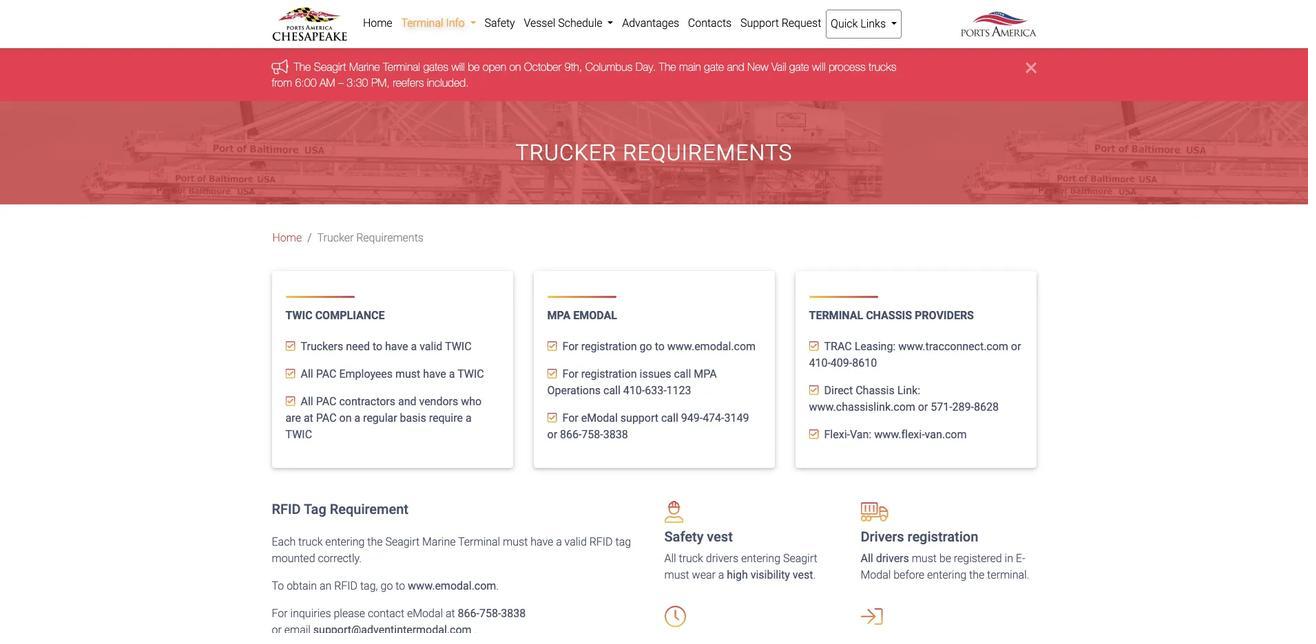 Task type: locate. For each thing, give the bounding box(es) containing it.
1 horizontal spatial go
[[640, 341, 652, 354]]

1 horizontal spatial home link
[[359, 10, 397, 37]]

2 pac from the top
[[316, 396, 337, 409]]

mpa inside for registration issues call mpa operations call
[[694, 368, 717, 381]]

seagirt up high visibility vest . in the bottom of the page
[[783, 553, 818, 566]]

issues
[[640, 368, 671, 381]]

1 vertical spatial on
[[339, 412, 352, 425]]

safety for safety vest
[[665, 529, 704, 546]]

1 horizontal spatial truck
[[679, 553, 703, 566]]

registration
[[581, 341, 637, 354], [581, 368, 637, 381], [908, 529, 979, 546]]

valid
[[420, 341, 443, 354], [565, 536, 587, 549]]

the right day.
[[659, 61, 676, 73]]

truck up mounted
[[298, 536, 323, 549]]

3838
[[603, 429, 628, 442], [501, 608, 526, 621]]

2 horizontal spatial entering
[[927, 569, 967, 582]]

1 pac from the top
[[316, 368, 337, 381]]

410- down issues
[[623, 385, 645, 398]]

www.emodal.com link
[[668, 341, 756, 354], [408, 580, 496, 593]]

tag
[[616, 536, 631, 549]]

2 will from the left
[[812, 61, 826, 73]]

the down requirement
[[367, 536, 383, 549]]

valid up all pac employees must have a twic
[[420, 341, 443, 354]]

1 vertical spatial marine
[[422, 536, 456, 549]]

758- inside for emodal support call 949-474-3149 or 866-758-3838
[[582, 429, 603, 442]]

1 horizontal spatial the
[[969, 569, 985, 582]]

safety for safety
[[485, 17, 515, 30]]

0 vertical spatial check square image
[[547, 341, 557, 352]]

flexi-van: www.flexi-van.com
[[824, 429, 967, 442]]

schedule
[[558, 17, 603, 30]]

check square image for flexi-van:
[[809, 429, 819, 440]]

0 vertical spatial trucker requirements
[[516, 140, 793, 166]]

check square image
[[286, 341, 295, 352], [809, 341, 819, 352], [547, 369, 557, 380], [809, 385, 819, 396], [286, 396, 295, 407], [547, 413, 557, 424], [809, 429, 819, 440]]

2 the from the left
[[659, 61, 676, 73]]

1 drivers from the left
[[706, 553, 739, 566]]

or left 571- at the bottom right of the page
[[918, 401, 928, 414]]

truck inside all truck drivers entering seagirt must wear a
[[679, 553, 703, 566]]

or inside for emodal support call 949-474-3149 or 866-758-3838
[[547, 429, 557, 442]]

the down registered on the right
[[969, 569, 985, 582]]

0 vertical spatial registration
[[581, 341, 637, 354]]

bullhorn image
[[272, 59, 294, 74]]

to right the need
[[373, 341, 382, 354]]

www.emodal.com link down the each truck entering the seagirt marine terminal must have a valid rfid tag mounted correctly.
[[408, 580, 496, 593]]

1 vertical spatial 410-
[[623, 385, 645, 398]]

1 horizontal spatial will
[[812, 61, 826, 73]]

1 horizontal spatial safety
[[665, 529, 704, 546]]

entering up correctly. on the bottom of page
[[325, 536, 365, 549]]

410-409-8610 link
[[809, 357, 877, 370]]

289-
[[953, 401, 974, 414]]

visibility
[[751, 569, 790, 582]]

the
[[367, 536, 383, 549], [969, 569, 985, 582]]

seagirt for each
[[385, 536, 420, 549]]

pac left contractors
[[316, 396, 337, 409]]

or down operations at the bottom left of page
[[547, 429, 557, 442]]

call inside for emodal support call 949-474-3149 or 866-758-3838
[[661, 412, 679, 425]]

866-758-3838 link
[[560, 429, 628, 442], [458, 608, 526, 621]]

direct
[[824, 385, 853, 398]]

safety
[[485, 17, 515, 30], [665, 529, 704, 546]]

compliance
[[315, 309, 385, 322]]

contractors
[[339, 396, 396, 409]]

0 vertical spatial have
[[385, 341, 408, 354]]

truck inside the each truck entering the seagirt marine terminal must have a valid rfid tag mounted correctly.
[[298, 536, 323, 549]]

drivers inside all truck drivers entering seagirt must wear a
[[706, 553, 739, 566]]

all up are
[[301, 396, 313, 409]]

2 vertical spatial entering
[[927, 569, 967, 582]]

vest
[[707, 529, 733, 546], [793, 569, 813, 582]]

www.chassislink.com
[[809, 401, 916, 414]]

1 vertical spatial check square image
[[286, 369, 295, 380]]

for inquiries please contact emodal at 866-758-3838
[[272, 608, 526, 621]]

1 horizontal spatial drivers
[[876, 553, 909, 566]]

all down truckers
[[301, 368, 313, 381]]

seagirt up am at the left top of page
[[314, 61, 346, 73]]

0 vertical spatial go
[[640, 341, 652, 354]]

check square image
[[547, 341, 557, 352], [286, 369, 295, 380]]

advantages link
[[618, 10, 684, 37]]

0 vertical spatial call
[[674, 368, 691, 381]]

for down "to"
[[272, 608, 288, 621]]

0 horizontal spatial and
[[398, 396, 417, 409]]

1 the from the left
[[294, 61, 311, 73]]

0 horizontal spatial rfid
[[272, 502, 301, 518]]

truck
[[298, 536, 323, 549], [679, 553, 703, 566]]

call right operations at the bottom left of page
[[604, 385, 621, 398]]

be left registered on the right
[[940, 553, 951, 566]]

check square image left the direct
[[809, 385, 819, 396]]

an
[[320, 580, 332, 593]]

2 vertical spatial have
[[531, 536, 553, 549]]

0 horizontal spatial the
[[367, 536, 383, 549]]

1 horizontal spatial valid
[[565, 536, 587, 549]]

to up for inquiries please contact emodal at 866-758-3838
[[396, 580, 405, 593]]

be inside must be registered in e- modal before entering the terminal.
[[940, 553, 951, 566]]

a left high
[[719, 569, 724, 582]]

must inside must be registered in e- modal before entering the terminal.
[[912, 553, 937, 566]]

0 vertical spatial vest
[[707, 529, 733, 546]]

1 vertical spatial pac
[[316, 396, 337, 409]]

1 vertical spatial vest
[[793, 569, 813, 582]]

for up operations at the bottom left of page
[[563, 368, 579, 381]]

will up included.
[[452, 61, 465, 73]]

1 vertical spatial home
[[273, 232, 302, 245]]

drivers up "before"
[[876, 553, 909, 566]]

0 horizontal spatial 410-
[[623, 385, 645, 398]]

. right visibility
[[813, 569, 816, 582]]

call left 949-
[[661, 412, 679, 425]]

for down operations at the bottom left of page
[[563, 412, 579, 425]]

check square image up are
[[286, 396, 295, 407]]

0 horizontal spatial at
[[304, 412, 313, 425]]

all down safety vest
[[665, 553, 676, 566]]

all inside all pac contractors and vendors who are at pac on a regular basis require a twic
[[301, 396, 313, 409]]

go up issues
[[640, 341, 652, 354]]

have
[[385, 341, 408, 354], [423, 368, 446, 381], [531, 536, 553, 549]]

at down the each truck entering the seagirt marine terminal must have a valid rfid tag mounted correctly.
[[446, 608, 455, 621]]

the seagirt marine terminal gates will be open on october 9th, columbus day. the main gate and new vail gate will process trucks from 6:00 am – 3:30 pm, reefers included. link
[[272, 61, 897, 89]]

check square image left 'flexi-'
[[809, 429, 819, 440]]

vest up all truck drivers entering seagirt must wear a
[[707, 529, 733, 546]]

home
[[363, 17, 392, 30], [273, 232, 302, 245]]

modal
[[861, 569, 891, 582]]

advantages
[[622, 17, 679, 30]]

1 vertical spatial rfid
[[590, 536, 613, 549]]

call up 1123
[[674, 368, 691, 381]]

0 vertical spatial on
[[509, 61, 521, 73]]

check square image up are
[[286, 369, 295, 380]]

2 horizontal spatial have
[[531, 536, 553, 549]]

pac right are
[[316, 412, 337, 425]]

1 horizontal spatial on
[[509, 61, 521, 73]]

571-289-8628 link
[[931, 401, 999, 414]]

gate right main
[[704, 61, 724, 73]]

1 vertical spatial trucker requirements
[[317, 232, 424, 245]]

0 vertical spatial safety
[[485, 17, 515, 30]]

vendors
[[419, 396, 458, 409]]

0 vertical spatial 410-
[[809, 357, 831, 370]]

must be registered in e- modal before entering the terminal.
[[861, 553, 1030, 582]]

1123
[[667, 385, 691, 398]]

a up all pac employees must have a twic
[[411, 341, 417, 354]]

day.
[[636, 61, 656, 73]]

for for for registration issues call mpa operations call
[[563, 368, 579, 381]]

entering up visibility
[[741, 553, 781, 566]]

terminal chassis providers
[[809, 309, 974, 322]]

drivers up high
[[706, 553, 739, 566]]

all for all pac contractors and vendors who are at pac on a regular basis require a twic
[[301, 396, 313, 409]]

2 horizontal spatial to
[[655, 341, 665, 354]]

trucker requirements
[[516, 140, 793, 166], [317, 232, 424, 245]]

van:
[[850, 429, 872, 442]]

must inside the each truck entering the seagirt marine terminal must have a valid rfid tag mounted correctly.
[[503, 536, 528, 549]]

for inside for emodal support call 949-474-3149 or 866-758-3838
[[563, 412, 579, 425]]

0 vertical spatial www.emodal.com
[[668, 341, 756, 354]]

must
[[396, 368, 421, 381], [503, 536, 528, 549], [912, 553, 937, 566], [665, 569, 690, 582]]

866- down operations at the bottom left of page
[[560, 429, 582, 442]]

0 horizontal spatial will
[[452, 61, 465, 73]]

the seagirt marine terminal gates will be open on october 9th, columbus day. the main gate and new vail gate will process trucks from 6:00 am – 3:30 pm, reefers included.
[[272, 61, 897, 89]]

0 horizontal spatial vest
[[707, 529, 733, 546]]

safety inside 'link'
[[485, 17, 515, 30]]

valid left tag
[[565, 536, 587, 549]]

for inside for registration issues call mpa operations call
[[563, 368, 579, 381]]

for for for registration go to www.emodal.com
[[563, 341, 579, 354]]

registration inside for registration issues call mpa operations call
[[581, 368, 637, 381]]

check square image for truckers need to have a valid twic
[[286, 341, 295, 352]]

all inside all truck drivers entering seagirt must wear a
[[665, 553, 676, 566]]

check square image for for registration issues call mpa operations call
[[547, 369, 557, 380]]

1 vertical spatial emodal
[[581, 412, 618, 425]]

each
[[272, 536, 296, 549]]

emodal inside for emodal support call 949-474-3149 or 866-758-3838
[[581, 412, 618, 425]]

3:30
[[347, 76, 368, 89]]

to obtain an rfid tag, go to www.emodal.com .
[[272, 580, 499, 593]]

all up modal
[[861, 553, 873, 566]]

seagirt down requirement
[[385, 536, 420, 549]]

949-474-3149 link
[[681, 412, 749, 425]]

0 horizontal spatial gate
[[704, 61, 724, 73]]

or inside trac leasing: www.tracconnect.com or 410-409-8610
[[1011, 341, 1021, 354]]

quick links
[[831, 17, 889, 30]]

check square image up operations at the bottom left of page
[[547, 369, 557, 380]]

chassis up leasing:
[[866, 309, 912, 322]]

chassis for providers
[[866, 309, 912, 322]]

info
[[446, 17, 465, 30]]

obtain
[[287, 580, 317, 593]]

1 horizontal spatial seagirt
[[385, 536, 420, 549]]

1 vertical spatial the
[[969, 569, 985, 582]]

check square image for direct chassis link:
[[809, 385, 819, 396]]

0 vertical spatial at
[[304, 412, 313, 425]]

safety up wear
[[665, 529, 704, 546]]

0 horizontal spatial on
[[339, 412, 352, 425]]

or inside the direct chassis link: www.chassislink.com or 571-289-8628
[[918, 401, 928, 414]]

check square image down mpa emodal
[[547, 341, 557, 352]]

be
[[468, 61, 480, 73], [940, 553, 951, 566]]

0 horizontal spatial seagirt
[[314, 61, 346, 73]]

twic
[[286, 309, 313, 322], [445, 341, 472, 354], [458, 368, 484, 381], [286, 429, 312, 442]]

1 horizontal spatial marine
[[422, 536, 456, 549]]

or right www.tracconnect.com
[[1011, 341, 1021, 354]]

0 vertical spatial trucker
[[516, 140, 617, 166]]

2 vertical spatial call
[[661, 412, 679, 425]]

pac for contractors
[[316, 396, 337, 409]]

registration down mpa emodal
[[581, 341, 637, 354]]

and inside all pac contractors and vendors who are at pac on a regular basis require a twic
[[398, 396, 417, 409]]

go right tag,
[[381, 580, 393, 593]]

1 horizontal spatial check square image
[[547, 341, 557, 352]]

safety left vessel
[[485, 17, 515, 30]]

1 vertical spatial be
[[940, 553, 951, 566]]

www.emodal.com up 1123
[[668, 341, 756, 354]]

0 vertical spatial pac
[[316, 368, 337, 381]]

3838 inside for emodal support call 949-474-3149 or 866-758-3838
[[603, 429, 628, 442]]

entering inside all truck drivers entering seagirt must wear a
[[741, 553, 781, 566]]

0 horizontal spatial be
[[468, 61, 480, 73]]

1 horizontal spatial the
[[659, 61, 676, 73]]

to up issues
[[655, 341, 665, 354]]

entering down registered on the right
[[927, 569, 967, 582]]

emodal
[[573, 309, 617, 322], [581, 412, 618, 425], [407, 608, 443, 621]]

0 vertical spatial 3838
[[603, 429, 628, 442]]

marine
[[349, 61, 380, 73], [422, 536, 456, 549]]

0 vertical spatial requirements
[[623, 140, 793, 166]]

1 horizontal spatial be
[[940, 553, 951, 566]]

1 vertical spatial at
[[446, 608, 455, 621]]

0 vertical spatial valid
[[420, 341, 443, 354]]

links
[[861, 17, 886, 30]]

1 horizontal spatial 866-
[[560, 429, 582, 442]]

1 vertical spatial www.emodal.com link
[[408, 580, 496, 593]]

leasing:
[[855, 341, 896, 354]]

chassis inside the direct chassis link: www.chassislink.com or 571-289-8628
[[856, 385, 895, 398]]

check square image for for registration go to
[[547, 341, 557, 352]]

0 horizontal spatial go
[[381, 580, 393, 593]]

seagirt
[[314, 61, 346, 73], [385, 536, 420, 549], [783, 553, 818, 566]]

1 horizontal spatial entering
[[741, 553, 781, 566]]

call for support
[[661, 412, 679, 425]]

410- inside trac leasing: www.tracconnect.com or 410-409-8610
[[809, 357, 831, 370]]

0 vertical spatial entering
[[325, 536, 365, 549]]

for down mpa emodal
[[563, 341, 579, 354]]

and up basis
[[398, 396, 417, 409]]

gate
[[704, 61, 724, 73], [790, 61, 809, 73]]

410- down trac on the right bottom
[[809, 357, 831, 370]]

check square image left trac on the right bottom
[[809, 341, 819, 352]]

0 horizontal spatial trucker
[[317, 232, 354, 245]]

check square image for all pac contractors and vendors who are at pac on a regular basis require a twic
[[286, 396, 295, 407]]

1 vertical spatial 758-
[[480, 608, 501, 621]]

am
[[320, 76, 335, 89]]

1 horizontal spatial or
[[918, 401, 928, 414]]

1 vertical spatial home link
[[273, 230, 302, 247]]

1 vertical spatial requirements
[[356, 232, 424, 245]]

be left 'open'
[[468, 61, 480, 73]]

1 vertical spatial registration
[[581, 368, 637, 381]]

will left "process"
[[812, 61, 826, 73]]

check square image left truckers
[[286, 341, 295, 352]]

and inside the seagirt marine terminal gates will be open on october 9th, columbus day. the main gate and new vail gate will process trucks from 6:00 am – 3:30 pm, reefers included.
[[727, 61, 745, 73]]

registration up operations at the bottom left of page
[[581, 368, 637, 381]]

1 vertical spatial have
[[423, 368, 446, 381]]

call
[[674, 368, 691, 381], [604, 385, 621, 398], [661, 412, 679, 425]]

tag,
[[360, 580, 378, 593]]

mpa
[[547, 309, 571, 322], [694, 368, 717, 381]]

check square image for for emodal support call
[[547, 413, 557, 424]]

truckers need to have a valid twic
[[301, 341, 472, 354]]

2 vertical spatial registration
[[908, 529, 979, 546]]

close image
[[1026, 60, 1037, 76]]

seagirt for all
[[783, 553, 818, 566]]

seagirt inside all truck drivers entering seagirt must wear a
[[783, 553, 818, 566]]

the inside the each truck entering the seagirt marine terminal must have a valid rfid tag mounted correctly.
[[367, 536, 383, 549]]

1 horizontal spatial gate
[[790, 61, 809, 73]]

2 horizontal spatial seagirt
[[783, 553, 818, 566]]

2 vertical spatial emodal
[[407, 608, 443, 621]]

0 horizontal spatial trucker requirements
[[317, 232, 424, 245]]

1 will from the left
[[452, 61, 465, 73]]

1 vertical spatial truck
[[679, 553, 703, 566]]

on down contractors
[[339, 412, 352, 425]]

a down who
[[466, 412, 472, 425]]

before
[[894, 569, 925, 582]]

1 horizontal spatial 410-
[[809, 357, 831, 370]]

truck up wear
[[679, 553, 703, 566]]

vest right visibility
[[793, 569, 813, 582]]

at right are
[[304, 412, 313, 425]]

410-633-1123 link
[[623, 385, 691, 398]]

check square image down operations at the bottom left of page
[[547, 413, 557, 424]]

chassis up www.chassislink.com link
[[856, 385, 895, 398]]

to
[[373, 341, 382, 354], [655, 341, 665, 354], [396, 580, 405, 593]]

pac
[[316, 368, 337, 381], [316, 396, 337, 409], [316, 412, 337, 425]]

registered
[[954, 553, 1002, 566]]

0 vertical spatial chassis
[[866, 309, 912, 322]]

on right 'open'
[[509, 61, 521, 73]]

pac down truckers
[[316, 368, 337, 381]]

registration for for registration issues call mpa operations call
[[581, 368, 637, 381]]

for for for inquiries please contact emodal at 866-758-3838
[[272, 608, 288, 621]]

the up 6:00
[[294, 61, 311, 73]]

866- down the each truck entering the seagirt marine terminal must have a valid rfid tag mounted correctly.
[[458, 608, 480, 621]]

requirements
[[623, 140, 793, 166], [356, 232, 424, 245]]

0 horizontal spatial safety
[[485, 17, 515, 30]]

www.emodal.com
[[668, 341, 756, 354], [408, 580, 496, 593]]

1 vertical spatial trucker
[[317, 232, 354, 245]]

3149
[[725, 412, 749, 425]]

and left new
[[727, 61, 745, 73]]

www.emodal.com down the each truck entering the seagirt marine terminal must have a valid rfid tag mounted correctly.
[[408, 580, 496, 593]]

2 vertical spatial or
[[547, 429, 557, 442]]

1 horizontal spatial at
[[446, 608, 455, 621]]

truckers
[[301, 341, 343, 354]]

a left tag
[[556, 536, 562, 549]]

at
[[304, 412, 313, 425], [446, 608, 455, 621]]

0 horizontal spatial .
[[496, 580, 499, 593]]

seagirt inside the each truck entering the seagirt marine terminal must have a valid rfid tag mounted correctly.
[[385, 536, 420, 549]]

gate right the vail
[[790, 61, 809, 73]]

the inside must be registered in e- modal before entering the terminal.
[[969, 569, 985, 582]]

home for home link to the left
[[273, 232, 302, 245]]

truck for each
[[298, 536, 323, 549]]

vessel
[[524, 17, 556, 30]]

have inside the each truck entering the seagirt marine terminal must have a valid rfid tag mounted correctly.
[[531, 536, 553, 549]]

www.emodal.com link up 1123
[[668, 341, 756, 354]]

be inside the seagirt marine terminal gates will be open on october 9th, columbus day. the main gate and new vail gate will process trucks from 6:00 am – 3:30 pm, reefers included.
[[468, 61, 480, 73]]

direct chassis link: www.chassislink.com or 571-289-8628
[[809, 385, 999, 414]]

1 vertical spatial entering
[[741, 553, 781, 566]]

home link
[[359, 10, 397, 37], [273, 230, 302, 247]]

0 horizontal spatial entering
[[325, 536, 365, 549]]

0 horizontal spatial marine
[[349, 61, 380, 73]]

registration up must be registered in e- modal before entering the terminal.
[[908, 529, 979, 546]]

terminal info link
[[397, 10, 480, 37]]

. down the each truck entering the seagirt marine terminal must have a valid rfid tag mounted correctly.
[[496, 580, 499, 593]]

0 horizontal spatial truck
[[298, 536, 323, 549]]

flexi-
[[824, 429, 850, 442]]

valid inside the each truck entering the seagirt marine terminal must have a valid rfid tag mounted correctly.
[[565, 536, 587, 549]]



Task type: vqa. For each thing, say whether or not it's contained in the screenshot.
angle down image associated with Empty
no



Task type: describe. For each thing, give the bounding box(es) containing it.
9th,
[[565, 61, 582, 73]]

are
[[286, 412, 301, 425]]

all drivers
[[861, 553, 909, 566]]

open
[[483, 61, 506, 73]]

1 horizontal spatial trucker requirements
[[516, 140, 793, 166]]

1 horizontal spatial vest
[[793, 569, 813, 582]]

a inside all truck drivers entering seagirt must wear a
[[719, 569, 724, 582]]

call for issues
[[674, 368, 691, 381]]

process
[[829, 61, 866, 73]]

2 gate from the left
[[790, 61, 809, 73]]

check square image for all pac employees must have a twic
[[286, 369, 295, 380]]

marine inside the each truck entering the seagirt marine terminal must have a valid rfid tag mounted correctly.
[[422, 536, 456, 549]]

high
[[727, 569, 748, 582]]

1 vertical spatial www.emodal.com
[[408, 580, 496, 593]]

0 horizontal spatial requirements
[[356, 232, 424, 245]]

drivers
[[861, 529, 904, 546]]

rfid inside the each truck entering the seagirt marine terminal must have a valid rfid tag mounted correctly.
[[590, 536, 613, 549]]

1 horizontal spatial .
[[813, 569, 816, 582]]

0 horizontal spatial 866-
[[458, 608, 480, 621]]

vessel schedule
[[524, 17, 605, 30]]

www.chassislink.com link
[[809, 401, 916, 414]]

van.com
[[925, 429, 967, 442]]

to
[[272, 580, 284, 593]]

wear
[[692, 569, 716, 582]]

vail
[[772, 61, 786, 73]]

0 horizontal spatial www.emodal.com link
[[408, 580, 496, 593]]

for registration go to www.emodal.com
[[563, 341, 756, 354]]

1 horizontal spatial rfid
[[334, 580, 358, 593]]

twic compliance
[[286, 309, 385, 322]]

e-
[[1016, 553, 1026, 566]]

must inside all truck drivers entering seagirt must wear a
[[665, 569, 690, 582]]

quick links link
[[826, 10, 902, 39]]

regular
[[363, 412, 397, 425]]

twic inside all pac contractors and vendors who are at pac on a regular basis require a twic
[[286, 429, 312, 442]]

included.
[[427, 76, 469, 89]]

vessel schedule link
[[520, 10, 618, 37]]

on inside the seagirt marine terminal gates will be open on october 9th, columbus day. the main gate and new vail gate will process trucks from 6:00 am – 3:30 pm, reefers included.
[[509, 61, 521, 73]]

safety vest
[[665, 529, 733, 546]]

support
[[621, 412, 659, 425]]

0 horizontal spatial valid
[[420, 341, 443, 354]]

terminal.
[[987, 569, 1030, 582]]

1 vertical spatial go
[[381, 580, 393, 593]]

0 vertical spatial www.emodal.com link
[[668, 341, 756, 354]]

0 horizontal spatial 758-
[[480, 608, 501, 621]]

1 vertical spatial call
[[604, 385, 621, 398]]

1 horizontal spatial have
[[423, 368, 446, 381]]

require
[[429, 412, 463, 425]]

www.tracconnect.com link
[[899, 341, 1009, 354]]

reefers
[[393, 76, 424, 89]]

emodal for for
[[581, 412, 618, 425]]

3 pac from the top
[[316, 412, 337, 425]]

seagirt inside the seagirt marine terminal gates will be open on october 9th, columbus day. the main gate and new vail gate will process trucks from 6:00 am – 3:30 pm, reefers included.
[[314, 61, 346, 73]]

trac leasing: www.tracconnect.com or 410-409-8610
[[809, 341, 1021, 370]]

home for the topmost home link
[[363, 17, 392, 30]]

contacts
[[688, 17, 732, 30]]

support request
[[741, 17, 822, 30]]

for emodal support call 949-474-3149 or 866-758-3838
[[547, 412, 749, 442]]

all pac contractors and vendors who are at pac on a regular basis require a twic
[[286, 396, 482, 442]]

chassis for link:
[[856, 385, 895, 398]]

mounted
[[272, 553, 315, 566]]

correctly.
[[318, 553, 362, 566]]

need
[[346, 341, 370, 354]]

support request link
[[736, 10, 826, 37]]

1 horizontal spatial requirements
[[623, 140, 793, 166]]

410-633-1123
[[623, 385, 691, 398]]

safety link
[[480, 10, 520, 37]]

pac for employees
[[316, 368, 337, 381]]

the seagirt marine terminal gates will be open on october 9th, columbus day. the main gate and new vail gate will process trucks from 6:00 am – 3:30 pm, reefers included. alert
[[0, 49, 1308, 101]]

columbus
[[586, 61, 633, 73]]

terminal info
[[401, 17, 468, 30]]

a up vendors
[[449, 368, 455, 381]]

www.flexi-van.com link
[[874, 429, 967, 442]]

entering inside the each truck entering the seagirt marine terminal must have a valid rfid tag mounted correctly.
[[325, 536, 365, 549]]

1 gate from the left
[[704, 61, 724, 73]]

contact
[[368, 608, 405, 621]]

www.tracconnect.com
[[899, 341, 1009, 354]]

rfid tag requirement
[[272, 502, 409, 518]]

new
[[748, 61, 769, 73]]

409-
[[831, 357, 853, 370]]

basis
[[400, 412, 426, 425]]

trucks
[[869, 61, 897, 73]]

1 horizontal spatial 866-758-3838 link
[[560, 429, 628, 442]]

operations
[[547, 385, 601, 398]]

8610
[[853, 357, 877, 370]]

www.flexi-
[[874, 429, 925, 442]]

requirement
[[330, 502, 409, 518]]

trac
[[824, 341, 852, 354]]

quick
[[831, 17, 858, 30]]

employees
[[339, 368, 393, 381]]

for registration issues call mpa operations call
[[547, 368, 717, 398]]

gates
[[423, 61, 449, 73]]

866- inside for emodal support call 949-474-3149 or 866-758-3838
[[560, 429, 582, 442]]

2 drivers from the left
[[876, 553, 909, 566]]

all for all truck drivers entering seagirt must wear a
[[665, 553, 676, 566]]

6:00
[[295, 76, 317, 89]]

in
[[1005, 553, 1014, 566]]

1 horizontal spatial to
[[396, 580, 405, 593]]

terminal inside the each truck entering the seagirt marine terminal must have a valid rfid tag mounted correctly.
[[458, 536, 500, 549]]

marine inside the seagirt marine terminal gates will be open on october 9th, columbus day. the main gate and new vail gate will process trucks from 6:00 am – 3:30 pm, reefers included.
[[349, 61, 380, 73]]

0 vertical spatial rfid
[[272, 502, 301, 518]]

request
[[782, 17, 822, 30]]

for for for emodal support call 949-474-3149 or 866-758-3838
[[563, 412, 579, 425]]

providers
[[915, 309, 974, 322]]

registration for for registration go to www.emodal.com
[[581, 341, 637, 354]]

check square image for trac leasing:
[[809, 341, 819, 352]]

0 horizontal spatial to
[[373, 341, 382, 354]]

registration for drivers registration
[[908, 529, 979, 546]]

tag
[[304, 502, 326, 518]]

0 horizontal spatial mpa
[[547, 309, 571, 322]]

a down contractors
[[354, 412, 360, 425]]

all for all drivers
[[861, 553, 873, 566]]

inquiries
[[290, 608, 331, 621]]

terminal inside the seagirt marine terminal gates will be open on october 9th, columbus day. the main gate and new vail gate will process trucks from 6:00 am – 3:30 pm, reefers included.
[[383, 61, 420, 73]]

at inside all pac contractors and vendors who are at pac on a regular basis require a twic
[[304, 412, 313, 425]]

1 vertical spatial 3838
[[501, 608, 526, 621]]

all pac employees must have a twic
[[301, 368, 484, 381]]

october
[[524, 61, 562, 73]]

on inside all pac contractors and vendors who are at pac on a regular basis require a twic
[[339, 412, 352, 425]]

0 vertical spatial home link
[[359, 10, 397, 37]]

link:
[[898, 385, 921, 398]]

0 horizontal spatial home link
[[273, 230, 302, 247]]

high visibility vest .
[[727, 569, 816, 582]]

all for all pac employees must have a twic
[[301, 368, 313, 381]]

a inside the each truck entering the seagirt marine terminal must have a valid rfid tag mounted correctly.
[[556, 536, 562, 549]]

truck for all
[[679, 553, 703, 566]]

from
[[272, 76, 292, 89]]

8628
[[974, 401, 999, 414]]

emodal for mpa
[[573, 309, 617, 322]]

0 horizontal spatial 866-758-3838 link
[[458, 608, 526, 621]]

pm,
[[371, 76, 390, 89]]

entering inside must be registered in e- modal before entering the terminal.
[[927, 569, 967, 582]]

please
[[334, 608, 365, 621]]



